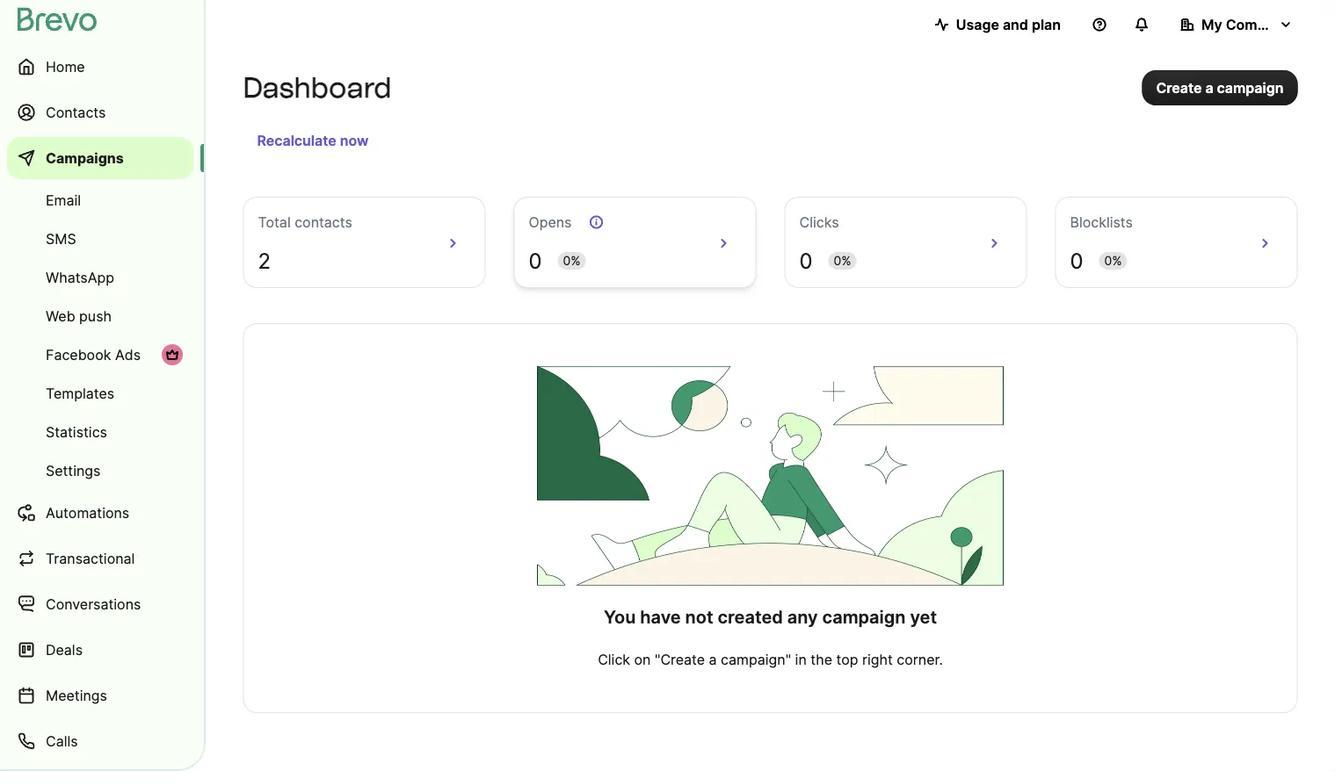 Task type: describe. For each thing, give the bounding box(es) containing it.
calls
[[46, 733, 78, 750]]

created
[[718, 607, 783, 629]]

settings link
[[7, 454, 193, 489]]

contacts
[[46, 104, 106, 121]]

create a campaign button
[[1142, 70, 1298, 106]]

sms link
[[7, 222, 193, 257]]

email
[[46, 192, 81, 209]]

have
[[640, 607, 681, 629]]

click
[[598, 651, 630, 669]]

email link
[[7, 183, 193, 218]]

whatsapp
[[46, 269, 114, 286]]

usage
[[956, 16, 1000, 33]]

the
[[811, 651, 833, 669]]

dashboard
[[243, 71, 392, 105]]

contacts link
[[7, 91, 193, 134]]

you
[[604, 607, 636, 629]]

web push link
[[7, 299, 193, 334]]

web push
[[46, 308, 112, 325]]

conversations link
[[7, 584, 193, 626]]

usage and plan
[[956, 16, 1061, 33]]

sms
[[46, 230, 76, 247]]

settings
[[46, 462, 101, 480]]

usage and plan button
[[921, 7, 1075, 42]]

opens
[[529, 214, 572, 231]]

total contacts
[[258, 214, 352, 231]]

statistics
[[46, 424, 107, 441]]

you have not created any campaign yet
[[604, 607, 937, 629]]

recalculate now
[[257, 132, 369, 149]]

click on "create a campaign" in the top right corner.
[[598, 651, 943, 669]]

campaigns
[[46, 149, 124, 167]]

my company
[[1202, 16, 1291, 33]]

and
[[1003, 16, 1029, 33]]

ads
[[115, 346, 141, 364]]

create a campaign
[[1157, 79, 1284, 96]]

0 horizontal spatial campaign
[[823, 607, 906, 629]]

meetings
[[46, 688, 107, 705]]

0% for clicks
[[834, 254, 852, 269]]

right
[[863, 651, 893, 669]]

recalculate
[[257, 132, 336, 149]]

campaign inside button
[[1217, 79, 1284, 96]]

facebook
[[46, 346, 111, 364]]

on
[[634, 651, 651, 669]]

company
[[1226, 16, 1291, 33]]

meetings link
[[7, 675, 193, 717]]

automations link
[[7, 492, 193, 535]]



Task type: vqa. For each thing, say whether or not it's contained in the screenshot.
the website
no



Task type: locate. For each thing, give the bounding box(es) containing it.
1 0 from the left
[[529, 248, 542, 274]]

left___rvooi image
[[165, 348, 179, 362]]

transactional
[[46, 550, 135, 568]]

campaign up 'right'
[[823, 607, 906, 629]]

1 vertical spatial campaign
[[823, 607, 906, 629]]

any
[[788, 607, 818, 629]]

1 horizontal spatial 0
[[800, 248, 813, 274]]

1 horizontal spatial a
[[1206, 79, 1214, 96]]

statistics link
[[7, 415, 193, 450]]

0 horizontal spatial 0
[[529, 248, 542, 274]]

0 vertical spatial a
[[1206, 79, 1214, 96]]

plan
[[1032, 16, 1061, 33]]

now
[[340, 132, 369, 149]]

3 0% from the left
[[1105, 254, 1122, 269]]

0 vertical spatial campaign
[[1217, 79, 1284, 96]]

home
[[46, 58, 85, 75]]

0
[[529, 248, 542, 274], [800, 248, 813, 274], [1070, 248, 1084, 274]]

0% down clicks at the top
[[834, 254, 852, 269]]

create
[[1157, 79, 1202, 96]]

0 for blocklists
[[1070, 248, 1084, 274]]

1 vertical spatial a
[[709, 651, 717, 669]]

0% down opens
[[563, 254, 581, 269]]

top
[[837, 651, 859, 669]]

conversations
[[46, 596, 141, 613]]

whatsapp link
[[7, 260, 193, 295]]

facebook ads
[[46, 346, 141, 364]]

campaign
[[1217, 79, 1284, 96], [823, 607, 906, 629]]

calls link
[[7, 721, 193, 763]]

campaign down my company
[[1217, 79, 1284, 96]]

templates link
[[7, 376, 193, 411]]

total
[[258, 214, 291, 231]]

deals
[[46, 642, 83, 659]]

1 horizontal spatial campaign
[[1217, 79, 1284, 96]]

0 horizontal spatial a
[[709, 651, 717, 669]]

in
[[795, 651, 807, 669]]

automations
[[46, 505, 129, 522]]

transactional link
[[7, 538, 193, 580]]

yet
[[910, 607, 937, 629]]

my
[[1202, 16, 1223, 33]]

push
[[79, 308, 112, 325]]

a inside button
[[1206, 79, 1214, 96]]

2 0 from the left
[[800, 248, 813, 274]]

recalculate now button
[[250, 127, 376, 155]]

0% down "blocklists"
[[1105, 254, 1122, 269]]

2 horizontal spatial 0%
[[1105, 254, 1122, 269]]

blocklists
[[1070, 214, 1133, 231]]

contacts
[[295, 214, 352, 231]]

2 horizontal spatial 0
[[1070, 248, 1084, 274]]

corner.
[[897, 651, 943, 669]]

web
[[46, 308, 75, 325]]

campaigns link
[[7, 137, 193, 179]]

a right "create
[[709, 651, 717, 669]]

a right create
[[1206, 79, 1214, 96]]

0% for blocklists
[[1105, 254, 1122, 269]]

1 horizontal spatial 0%
[[834, 254, 852, 269]]

3 0 from the left
[[1070, 248, 1084, 274]]

0 down "blocklists"
[[1070, 248, 1084, 274]]

0%
[[563, 254, 581, 269], [834, 254, 852, 269], [1105, 254, 1122, 269]]

deals link
[[7, 630, 193, 672]]

templates
[[46, 385, 114, 402]]

facebook ads link
[[7, 338, 193, 373]]

clicks
[[800, 214, 839, 231]]

a
[[1206, 79, 1214, 96], [709, 651, 717, 669]]

0 down clicks at the top
[[800, 248, 813, 274]]

not
[[685, 607, 714, 629]]

0 for clicks
[[800, 248, 813, 274]]

2 0% from the left
[[834, 254, 852, 269]]

my company button
[[1167, 7, 1307, 42]]

2
[[258, 248, 271, 274]]

campaign"
[[721, 651, 791, 669]]

1 0% from the left
[[563, 254, 581, 269]]

0 down opens
[[529, 248, 542, 274]]

home link
[[7, 46, 193, 88]]

0 horizontal spatial 0%
[[563, 254, 581, 269]]

"create
[[655, 651, 705, 669]]



